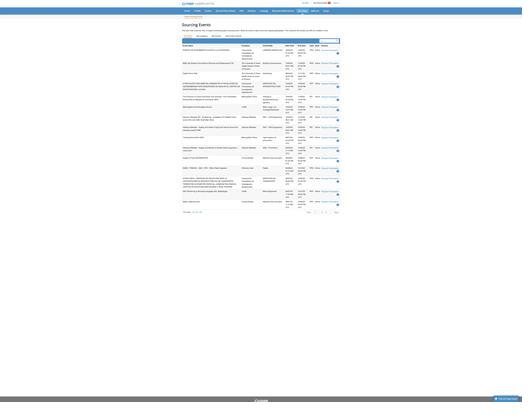 Task type: locate. For each thing, give the bounding box(es) containing it.
geomembrana
[[244, 114, 263, 117]]

event
[[244, 59, 250, 62]]

1 horizontal spatial ajuste
[[276, 65, 285, 68]]

ajuste up geomembrana
[[252, 110, 261, 113]]

1 sibanye from the top
[[244, 155, 253, 158]]

2 investigación from the top
[[322, 118, 336, 121]]

: inside the "sibanye stillwater : supply and delivery  of double decker bag black + colour print"
[[264, 196, 264, 198]]

0 horizontal spatial my
[[262, 46, 265, 50]]

supply for delivery
[[265, 196, 272, 198]]

2 texas from the top
[[341, 96, 347, 99]]

invitation
[[421, 39, 430, 42]]

events down "event."
[[314, 46, 322, 50]]

1 horizontal spatial around
[[306, 168, 313, 171]]

2 sibanye- from the top
[[322, 168, 332, 171]]

1 vertical spatial houston
[[325, 104, 334, 107]]

0 vertical spatial texas
[[341, 83, 347, 86]]

1 vertical spatial texas
[[341, 96, 347, 99]]

1 vertical spatial sibanye-
[[322, 168, 332, 171]]

1 investigación from the top
[[322, 73, 336, 76]]

colour
[[244, 199, 250, 202]]

service/time sheets link
[[285, 11, 316, 17]]

2 with from the left
[[413, 39, 417, 42]]

2 at from the top
[[322, 104, 324, 107]]

category
[[266, 46, 277, 50]]

1 corporación from the top
[[322, 65, 335, 68]]

investigación for evento de seguimiento  ajuste a la cotizacion
[[322, 73, 336, 76]]

0 vertical spatial supply
[[265, 168, 272, 171]]

university for msb lab exhaust fans-motors removal and replacement itb
[[327, 83, 338, 86]]

sibanye up stacking
[[244, 168, 253, 171]]

1 vertical spatial investigación
[[322, 118, 336, 121]]

2023
[[266, 182, 272, 185]]

events for my events
[[287, 46, 295, 50]]

1 horizontal spatial with
[[413, 39, 417, 42]]

investigación
[[322, 73, 336, 76], [322, 118, 336, 121]]

2 public from the left
[[306, 46, 313, 50]]

- right rfi
[[268, 155, 269, 158]]

1 vertical spatial information
[[273, 131, 285, 134]]

events down the community
[[287, 46, 295, 50]]

fence
[[308, 155, 315, 158]]

2 science from the top
[[330, 100, 338, 103]]

3 sibanye- from the top
[[322, 196, 332, 198]]

la right a
[[288, 65, 290, 68]]

customer
[[259, 39, 269, 42], [385, 39, 395, 42]]

health
[[322, 87, 329, 90], [322, 100, 329, 103]]

will
[[396, 39, 399, 42]]

the left new
[[252, 159, 255, 161]]

0 horizontal spatial events
[[265, 29, 281, 36]]

0 vertical spatial science
[[330, 87, 338, 90]]

2 my from the left
[[282, 46, 286, 50]]

3 sibanye from the top
[[244, 196, 253, 198]]

- inside the provision of coach and driver hire services - prior information notice (pin) & request for information (rfi)
[[296, 127, 297, 130]]

2 metropolitan from the top
[[322, 182, 336, 185]]

coupa
[[276, 39, 283, 42]]

1 vertical spatial :
[[264, 196, 264, 198]]

my for my category
[[262, 46, 265, 50]]

metropolitan police for training ammunition 2023
[[322, 182, 343, 185]]

0 vertical spatial metropolitan
[[322, 127, 336, 130]]

metropolitan for training ammunition 2023
[[322, 182, 336, 185]]

0 vertical spatial sourcing
[[398, 12, 409, 16]]

supply inside sibanye stillwater : supply and install of high brick wall all around the stacking area#157282
[[265, 168, 272, 171]]

suiza
[[267, 118, 274, 121]]

around right all
[[306, 168, 313, 171]]

1 metropolitan from the top
[[322, 127, 336, 130]]

an left event
[[328, 39, 331, 42]]

1 vertical spatial la
[[263, 118, 266, 121]]

coupa supplier portal image
[[240, 1, 288, 10]]

home
[[246, 12, 253, 16]]

: up supply of parts incinerator
[[264, 196, 264, 198]]

tab list
[[243, 46, 453, 51]]

sibanye- for sibanye stillwater rfi - ringfenced - installation of paliside fence around the new saffy shaft main store
[[322, 155, 332, 158]]

sibanye up colour
[[244, 196, 253, 198]]

1 vertical spatial the university of texas health science center at houston
[[322, 96, 347, 107]]

1 vertical spatial university
[[327, 96, 338, 99]]

evento de seguimiento  ajuste a la cotizacion
[[244, 65, 306, 68]]

navigation
[[401, 1, 453, 8], [418, 281, 426, 285]]

tab list containing all public
[[243, 46, 453, 51]]

la down "para"
[[263, 118, 266, 121]]

2 corporación from the top
[[322, 110, 335, 113]]

1 : from the top
[[264, 168, 264, 171]]

1 horizontal spatial events
[[287, 46, 295, 50]]

sourcing for sourcing events
[[243, 29, 264, 36]]

texas for digital donor wall
[[341, 96, 347, 99]]

1 vertical spatial sibanye
[[244, 168, 253, 171]]

supply
[[265, 168, 272, 171], [265, 196, 272, 198], [244, 209, 251, 212]]

1 texas from the top
[[341, 83, 347, 86]]

driver
[[274, 127, 281, 130]]

0 vertical spatial at
[[322, 90, 324, 93]]

event
[[331, 39, 337, 42]]

stillwater
[[253, 155, 263, 158], [332, 155, 342, 158], [253, 168, 263, 171], [332, 168, 342, 171], [253, 196, 263, 198], [332, 196, 342, 198]]

0 horizontal spatial around
[[244, 159, 251, 161]]

corporación for evento de seguimiento  ajuste a la cotizacion
[[322, 65, 335, 68]]

1 university from the top
[[327, 83, 338, 86]]

2 sibanye-stillwater from the top
[[322, 168, 342, 171]]

0 vertical spatial health
[[322, 87, 329, 90]]

houston
[[325, 90, 334, 93], [325, 104, 334, 107]]

0 vertical spatial metropolitan police
[[322, 127, 343, 130]]

the provision of coach and driver hire services - prior information notice (pin) & request for information (rfi)
[[244, 127, 315, 134]]

all
[[303, 168, 305, 171]]

1 colombiana from the top
[[322, 69, 335, 72]]

customer right next
[[259, 39, 269, 42]]

an
[[328, 39, 331, 42], [417, 39, 420, 42]]

etapa ajuste documental-suministro e instalación de geomembrana para reservorio de agua en el centro de investigación la suiza
[[244, 110, 320, 121]]

training ammunition 2023
[[244, 182, 272, 185]]

1 vertical spatial at
[[322, 104, 324, 107]]

2 vertical spatial sibanye
[[244, 196, 253, 198]]

2 houston from the top
[[325, 104, 334, 107]]

colombiana right centro
[[322, 114, 335, 117]]

reservorio
[[271, 114, 287, 117]]

la
[[288, 65, 290, 68], [263, 118, 266, 121]]

1 vertical spatial ajuste
[[252, 110, 261, 113]]

learn
[[340, 39, 346, 42]]

1 an from the left
[[328, 39, 331, 42]]

all public
[[245, 46, 256, 50]]

coach
[[262, 127, 269, 130]]

1 horizontal spatial my
[[282, 46, 286, 50]]

training
[[244, 182, 253, 185]]

ajuste
[[276, 65, 285, 68], [252, 110, 261, 113]]

2 to from the left
[[431, 39, 433, 42]]

install
[[278, 168, 284, 171]]

1 vertical spatial sourcing
[[243, 29, 264, 36]]

1 my from the left
[[262, 46, 265, 50]]

community
[[284, 39, 296, 42]]

2 police from the top
[[336, 182, 343, 185]]

1 to from the left
[[338, 39, 340, 42]]

0 vertical spatial sibanye
[[244, 155, 253, 158]]

science
[[330, 87, 338, 90], [330, 100, 338, 103]]

0 horizontal spatial ajuste
[[252, 110, 261, 113]]

and up for
[[270, 127, 274, 130]]

around
[[244, 159, 251, 161], [306, 168, 313, 171]]

1 public from the left
[[249, 46, 256, 50]]

sourcing left add- on the right top of page
[[398, 12, 409, 16]]

supply left 'delivery'
[[265, 196, 272, 198]]

request
[[260, 131, 269, 134]]

0 horizontal spatial the
[[252, 159, 255, 161]]

sibanye
[[244, 155, 253, 158], [244, 168, 253, 171], [244, 196, 253, 198]]

el
[[302, 114, 305, 117]]

supply down colour
[[244, 209, 251, 212]]

1 vertical spatial sibanye-stillwater
[[322, 168, 342, 171]]

2 horizontal spatial events
[[314, 46, 322, 50]]

kiruna
[[275, 141, 282, 144]]

0 vertical spatial la
[[288, 65, 290, 68]]

service/time sheets
[[288, 12, 314, 16]]

0 vertical spatial houston
[[325, 90, 334, 93]]

add-ons
[[415, 12, 425, 16]]

notice
[[244, 131, 251, 134]]

more
[[346, 39, 352, 42]]

0 vertical spatial agropecuaria
[[322, 77, 337, 80]]

2 vertical spatial supply
[[244, 209, 251, 212]]

information right the prior on the top of page
[[303, 127, 315, 130]]

and
[[353, 39, 357, 42], [288, 83, 292, 86], [270, 127, 274, 130], [273, 168, 277, 171], [273, 196, 277, 198]]

1 vertical spatial the
[[314, 168, 317, 171]]

1 horizontal spatial sourcing
[[398, 12, 409, 16]]

1 vertical spatial metropolitan
[[322, 182, 336, 185]]

a
[[274, 39, 275, 42]]

colombiana down company button
[[322, 69, 335, 72]]

- left the prior on the top of page
[[296, 127, 297, 130]]

1 horizontal spatial to
[[431, 39, 433, 42]]

1 sibanye- from the top
[[322, 155, 332, 158]]

public inside past public events link
[[306, 46, 313, 50]]

2 vertical spatial sibanye-
[[322, 196, 332, 198]]

company
[[322, 59, 333, 62]]

2 university from the top
[[327, 96, 338, 99]]

investigación for etapa ajuste documental-suministro e instalación de geomembrana para reservorio de agua en el centro de investigación la suiza
[[322, 118, 336, 121]]

1 vertical spatial de
[[336, 114, 338, 117]]

balkongbyte
[[244, 141, 257, 144]]

sibanye inside the "sibanye stillwater : supply and delivery  of double decker bag black + colour print"
[[244, 196, 253, 198]]

center
[[339, 87, 346, 90], [339, 100, 346, 103]]

0 vertical spatial police
[[336, 127, 343, 130]]

all public link
[[243, 46, 259, 51]]

0 vertical spatial the
[[252, 159, 255, 161]]

police for training ammunition 2023
[[336, 182, 343, 185]]

2 corporación colombiana de investigación agropecuaria from the top
[[322, 110, 338, 124]]

sibanye down balkongbyte
[[244, 155, 253, 158]]

1 vertical spatial health
[[322, 100, 329, 103]]

sibanye-
[[322, 155, 332, 158], [322, 168, 332, 171], [322, 196, 332, 198]]

1 vertical spatial agropecuaria
[[322, 121, 337, 124]]

sibanye inside sibanye stillwater rfi - ringfenced - installation of paliside fence around the new saffy shaft main store
[[244, 155, 253, 158]]

0 horizontal spatial customer
[[259, 39, 269, 42]]

events for sourcing events
[[265, 29, 281, 36]]

: for print
[[264, 196, 264, 198]]

2 health from the top
[[322, 100, 329, 103]]

2 horizontal spatial -
[[296, 127, 297, 130]]

1 horizontal spatial public
[[306, 46, 313, 50]]

a
[[286, 65, 287, 68]]

supply up area#157282
[[265, 168, 272, 171]]

to left the learn
[[338, 39, 340, 42]]

setup link
[[429, 11, 441, 17]]

2 the university of texas health science center at houston from the top
[[322, 96, 347, 107]]

lab
[[250, 83, 254, 86]]

0 vertical spatial around
[[244, 159, 251, 161]]

0 vertical spatial :
[[264, 168, 264, 171]]

police
[[336, 127, 343, 130], [336, 182, 343, 185]]

the inside sibanye stillwater : supply and install of high brick wall all around the stacking area#157282
[[314, 168, 317, 171]]

1 vertical spatial corporación colombiana de investigación agropecuaria
[[322, 110, 338, 124]]

2 agropecuaria from the top
[[322, 121, 337, 124]]

0 vertical spatial the university of texas health science center at houston
[[322, 83, 347, 93]]

event name button
[[244, 59, 257, 63]]

0 horizontal spatial to
[[338, 39, 340, 42]]

0 vertical spatial corporación colombiana de investigación agropecuaria
[[322, 65, 338, 80]]

1 horizontal spatial an
[[417, 39, 420, 42]]

2 vertical spatial sibanye-stillwater
[[322, 196, 342, 198]]

0 vertical spatial ajuste
[[276, 65, 285, 68]]

my for my events
[[282, 46, 286, 50]]

de right centro
[[317, 114, 320, 117]]

at for msb lab exhaust fans-motors removal and replacement itb
[[322, 90, 324, 93]]

corporación colombiana de investigación agropecuaria for etapa ajuste documental-suministro e instalación de geomembrana para reservorio de agua en el centro de investigación la suiza
[[322, 110, 338, 124]]

and left 'delivery'
[[273, 196, 277, 198]]

stillwater inside sibanye stillwater rfi - ringfenced - installation of paliside fence around the new saffy shaft main store
[[253, 155, 263, 158]]

1 science from the top
[[330, 87, 338, 90]]

1 vertical spatial supply
[[265, 196, 272, 198]]

2 de from the top
[[336, 114, 338, 117]]

and for sibanye stillwater : supply and install of high brick wall all around the stacking area#157282
[[273, 168, 277, 171]]

de for evento de seguimiento  ajuste a la cotizacion
[[336, 69, 338, 72]]

wall
[[258, 96, 263, 99]]

sibanye- for sibanye stillwater : supply and install of high brick wall all around the stacking area#157282
[[322, 168, 332, 171]]

and inside the "sibanye stillwater : supply and delivery  of double decker bag black + colour print"
[[273, 196, 277, 198]]

3 sibanye-stillwater from the top
[[322, 196, 342, 198]]

1 customer from the left
[[259, 39, 269, 42]]

2 colombiana from the top
[[322, 114, 335, 117]]

sibanye- for sibanye stillwater : supply and delivery  of double decker bag black + colour print
[[322, 196, 332, 198]]

public right all
[[249, 46, 256, 50]]

1 horizontal spatial the
[[314, 168, 317, 171]]

0 horizontal spatial sourcing
[[243, 29, 264, 36]]

center for digital donor wall
[[339, 100, 346, 103]]

the inside the provision of coach and driver hire services - prior information notice (pin) & request for information (rfi)
[[244, 127, 248, 130]]

with right you
[[413, 39, 417, 42]]

sibanye for sibanye stillwater : supply and delivery  of double decker bag black + colour print
[[244, 196, 253, 198]]

and inside the provision of coach and driver hire services - prior information notice (pin) & request for information (rfi)
[[270, 127, 274, 130]]

+
[[316, 196, 317, 198]]

sibanye-stillwater for sibanye stillwater : supply and install of high brick wall all around the stacking area#157282
[[322, 168, 342, 171]]

1 the university of texas health science center at houston from the top
[[322, 83, 347, 93]]

2 center from the top
[[339, 100, 346, 103]]

sibanye-stillwater for sibanye stillwater rfi - ringfenced - installation of paliside fence around the new saffy shaft main store
[[322, 155, 342, 158]]

1 vertical spatial science
[[330, 100, 338, 103]]

1 horizontal spatial customer
[[385, 39, 395, 42]]

: inside sibanye stillwater : supply and install of high brick wall all around the stacking area#157282
[[264, 168, 264, 171]]

and inside sibanye stillwater : supply and install of high brick wall all around the stacking area#157282
[[273, 168, 277, 171]]

0 vertical spatial sibanye-
[[322, 155, 332, 158]]

1 houston from the top
[[325, 90, 334, 93]]

and right removal
[[288, 83, 292, 86]]

my left category in the top right of the page
[[262, 46, 265, 50]]

- up store
[[282, 155, 283, 158]]

1 vertical spatial center
[[339, 100, 346, 103]]

with
[[269, 39, 273, 42], [413, 39, 417, 42]]

2 : from the top
[[264, 196, 264, 198]]

0 vertical spatial de
[[336, 69, 338, 72]]

1 vertical spatial around
[[306, 168, 313, 171]]

1 vertical spatial navigation
[[418, 281, 426, 285]]

at
[[322, 90, 324, 93], [322, 104, 324, 107]]

colombiana for evento de seguimiento  ajuste a la cotizacion
[[322, 69, 335, 72]]

public inside all public link
[[249, 46, 256, 50]]

: up area#157282
[[264, 168, 264, 171]]

sourcing up next
[[243, 29, 264, 36]]

all
[[245, 46, 248, 50]]

ajuste left a
[[276, 65, 285, 68]]

1 agropecuaria from the top
[[322, 77, 337, 80]]

0 horizontal spatial with
[[269, 39, 273, 42]]

0 vertical spatial sibanye-stillwater
[[322, 155, 342, 158]]

0 vertical spatial university
[[327, 83, 338, 86]]

Jump to page number field
[[418, 281, 426, 285]]

itb
[[308, 83, 311, 86]]

the right all
[[314, 168, 317, 171]]

agropecuaria
[[322, 77, 337, 80], [322, 121, 337, 124]]

with left 'a'
[[269, 39, 273, 42]]

:
[[264, 168, 264, 171], [264, 196, 264, 198]]

la inside etapa ajuste documental-suministro e instalación de geomembrana para reservorio de agua en el centro de investigación la suiza
[[263, 118, 266, 121]]

1 vertical spatial colombiana
[[322, 114, 335, 117]]

1 metropolitan police from the top
[[322, 127, 343, 130]]

information down driver
[[273, 131, 285, 134]]

0 horizontal spatial public
[[249, 46, 256, 50]]

1 vertical spatial metropolitan police
[[322, 182, 343, 185]]

the university of texas health science center at houston for msb lab exhaust fans-motors removal and replacement itb
[[322, 83, 347, 93]]

msb
[[244, 83, 249, 86]]

1 vertical spatial corporación
[[322, 110, 335, 113]]

Search text field
[[426, 52, 452, 57]]

to
[[338, 39, 340, 42], [431, 39, 433, 42]]

around left new
[[244, 159, 251, 161]]

1 corporación colombiana de investigación agropecuaria from the top
[[322, 65, 338, 80]]

event name
[[244, 59, 257, 62]]

1 health from the top
[[322, 87, 329, 90]]

around inside sibanye stillwater rfi - ringfenced - installation of paliside fence around the new saffy shaft main store
[[244, 159, 251, 161]]

centro
[[306, 114, 316, 117]]

decker
[[297, 196, 304, 198]]

2 metropolitan police from the top
[[322, 182, 343, 185]]

2 sibanye from the top
[[244, 168, 253, 171]]

customer left will
[[385, 39, 395, 42]]

corporación colombiana de investigación agropecuaria
[[322, 65, 338, 80], [322, 110, 338, 124]]

2 customer from the left
[[385, 39, 395, 42]]

(rfi)
[[286, 131, 291, 134]]

0 horizontal spatial an
[[328, 39, 331, 42]]

an left invitation
[[417, 39, 420, 42]]

your
[[248, 39, 253, 42]]

1 de from the top
[[336, 69, 338, 72]]

1 police from the top
[[336, 127, 343, 130]]

1 center from the top
[[339, 87, 346, 90]]

bag
[[305, 196, 309, 198]]

1 sibanye-stillwater from the top
[[322, 155, 342, 158]]

my
[[262, 46, 265, 50], [282, 46, 286, 50]]

public right past
[[306, 46, 313, 50]]

1 horizontal spatial la
[[288, 65, 290, 68]]

0 horizontal spatial information
[[273, 131, 285, 134]]

0 vertical spatial investigación
[[322, 73, 336, 76]]

orders link
[[271, 11, 285, 17]]

to left bid.
[[431, 39, 433, 42]]

1 vertical spatial police
[[336, 182, 343, 185]]

1 with from the left
[[269, 39, 273, 42]]

catalogs link
[[344, 11, 360, 17]]

bid.
[[434, 39, 437, 42]]

sibanye inside sibanye stillwater : supply and install of high brick wall all around the stacking area#157282
[[244, 168, 253, 171]]

0 horizontal spatial la
[[263, 118, 266, 121]]

supply inside the "sibanye stillwater : supply and delivery  of double decker bag black + colour print"
[[265, 196, 272, 198]]

0 vertical spatial corporación
[[322, 65, 335, 68]]

my down 'coupa'
[[282, 46, 286, 50]]

events up 'a'
[[265, 29, 281, 36]]

0 vertical spatial colombiana
[[322, 69, 335, 72]]

0 vertical spatial center
[[339, 87, 346, 90]]

my events link
[[280, 46, 297, 51]]

and left install
[[273, 168, 277, 171]]

1 horizontal spatial information
[[303, 127, 315, 130]]

1 at from the top
[[322, 90, 324, 93]]

sourcing for sourcing
[[398, 12, 409, 16]]



Task type: vqa. For each thing, say whether or not it's contained in the screenshot.
2nd the "Online" from the top of the page
no



Task type: describe. For each thing, give the bounding box(es) containing it.
incinerator
[[261, 209, 277, 212]]

around inside sibanye stillwater : supply and install of high brick wall all around the stacking area#157282
[[306, 168, 313, 171]]

shaft
[[267, 159, 273, 161]]

de for etapa ajuste documental-suministro e instalación de geomembrana para reservorio de agua en el centro de investigación la suiza
[[336, 114, 338, 117]]

of inside sibanye stillwater : supply and install of high brick wall all around the stacking area#157282
[[285, 168, 287, 171]]

de down name
[[254, 65, 258, 68]]

(pin)
[[251, 131, 257, 134]]

stillwater inside the "sibanye stillwater : supply and delivery  of double decker bag black + colour print"
[[253, 196, 263, 198]]

public for all
[[249, 46, 256, 50]]

installation
[[284, 155, 295, 158]]

evento
[[244, 65, 254, 68]]

add-
[[415, 12, 421, 16]]

and right more
[[353, 39, 357, 42]]

sibanye-stillwater for sibanye stillwater : supply and delivery  of double decker bag black + colour print
[[322, 196, 342, 198]]

ringfenced
[[270, 155, 282, 158]]

business
[[363, 12, 375, 16]]

prior
[[298, 127, 303, 130]]

colombiana for etapa ajuste documental-suministro e instalación de geomembrana para reservorio de agua en el centro de investigación la suiza
[[322, 114, 335, 117]]

public
[[297, 39, 303, 42]]

motors
[[270, 83, 277, 86]]

the university of texas health science center at houston for digital donor wall
[[322, 96, 347, 107]]

of inside the "sibanye stillwater : supply and delivery  of double decker bag black + colour print"
[[287, 196, 289, 198]]

invoices
[[330, 12, 341, 16]]

and for sibanye stillwater : supply and delivery  of double decker bag black + colour print
[[273, 196, 277, 198]]

setup
[[431, 12, 439, 16]]

sibanye for sibanye stillwater : supply and install of high brick wall all around the stacking area#157282
[[244, 168, 253, 171]]

fans-
[[264, 83, 270, 86]]

services
[[286, 127, 296, 130]]

at for digital donor wall
[[322, 104, 324, 107]]

business performance
[[363, 12, 392, 16]]

double
[[289, 196, 297, 198]]

supply of parts incinerator
[[244, 209, 277, 212]]

next
[[253, 39, 258, 42]]

ons
[[421, 12, 425, 16]]

saffy
[[261, 159, 267, 161]]

main
[[274, 159, 279, 161]]

delivery
[[278, 196, 286, 198]]

donor
[[251, 96, 258, 99]]

service/time
[[288, 12, 304, 16]]

agropecuaria for evento de seguimiento  ajuste a la cotizacion
[[322, 77, 337, 80]]

my category
[[262, 46, 277, 50]]

paliside
[[299, 155, 308, 158]]

: for stacking
[[264, 168, 264, 171]]

metropolitan police for the provision of coach and driver hire services - prior information notice (pin) & request for information (rfi)
[[322, 127, 343, 130]]

center for msb lab exhaust fans-motors removal and replacement itb
[[339, 87, 346, 90]]

university for digital donor wall
[[327, 96, 338, 99]]

0 horizontal spatial -
[[268, 155, 269, 158]]

metropolitan for the provision of coach and driver hire services - prior information notice (pin) & request for information (rfi)
[[322, 127, 336, 130]]

stillwater inside sibanye stillwater : supply and install of high brick wall all around the stacking area#157282
[[253, 168, 263, 171]]

0 vertical spatial information
[[303, 127, 315, 130]]

cotizacion
[[291, 65, 306, 68]]

of
[[296, 155, 299, 158]]

wall
[[298, 168, 302, 171]]

of inside the provision of coach and driver hire services - prior information notice (pin) & request for information (rfi)
[[259, 127, 261, 130]]

past public events
[[300, 46, 322, 50]]

agropecuaria for etapa ajuste documental-suministro e instalación de geomembrana para reservorio de agua en el centro de investigación la suiza
[[322, 121, 337, 124]]

exhaust
[[254, 83, 263, 86]]

company button
[[322, 59, 333, 63]]

and for the provision of coach and driver hire services - prior information notice (pin) & request for information (rfi)
[[270, 127, 274, 130]]

instalación
[[297, 110, 313, 113]]

past
[[300, 46, 306, 50]]

science for digital donor wall
[[330, 100, 338, 103]]

find
[[243, 39, 247, 42]]

sheets
[[305, 12, 314, 16]]

en
[[298, 114, 302, 117]]

profile link
[[257, 11, 270, 17]]

sourcing link
[[395, 11, 412, 17]]

public for past
[[306, 46, 313, 50]]

ammunition
[[253, 182, 266, 185]]

ajuste inside etapa ajuste documental-suministro e instalación de geomembrana para reservorio de agua en el centro de investigación la suiza
[[252, 110, 261, 113]]

home link
[[243, 11, 256, 17]]

orders
[[273, 12, 282, 16]]

supply for install
[[265, 168, 272, 171]]

profile
[[259, 12, 267, 16]]

digital
[[244, 96, 251, 99]]

sibanye stillwater : supply and install of high brick wall all around the stacking area#157282
[[244, 168, 317, 175]]

select
[[321, 39, 327, 42]]

replacement
[[293, 83, 307, 86]]

removal
[[278, 83, 287, 86]]

balkongbyte hermelinsgatan kiruna
[[244, 141, 282, 144]]

request
[[357, 39, 365, 42]]

hire
[[281, 127, 286, 130]]

new
[[256, 159, 260, 161]]

add-ons link
[[412, 11, 428, 17]]

store
[[279, 159, 285, 161]]

event.
[[313, 39, 320, 42]]

sibanye stillwater rfi - ringfenced - installation of paliside fence around the new saffy shaft main store
[[244, 155, 315, 161]]

corporación for etapa ajuste documental-suministro e instalación de geomembrana para reservorio de agua en el centro de investigación la suiza
[[322, 110, 335, 113]]

science for msb lab exhaust fans-motors removal and replacement itb
[[330, 87, 338, 90]]

asn
[[319, 12, 325, 16]]

catalogs
[[347, 12, 358, 16]]

brick
[[292, 168, 297, 171]]

sourcing events
[[243, 29, 281, 36]]

corporación colombiana de investigación agropecuaria for evento de seguimiento  ajuste a la cotizacion
[[322, 65, 338, 80]]

investigación
[[244, 118, 263, 121]]

police for the provision of coach and driver hire services - prior information notice (pin) & request for information (rfi)
[[336, 127, 343, 130]]

area#157282
[[253, 172, 268, 175]]

invoices link
[[328, 11, 343, 17]]

houston for digital donor wall
[[325, 104, 334, 107]]

health for msb lab exhaust fans-motors removal and replacement itb
[[322, 87, 329, 90]]

hermelinsgatan
[[258, 141, 275, 144]]

&
[[258, 131, 259, 134]]

provision
[[249, 127, 259, 130]]

name
[[251, 59, 257, 62]]

1 horizontal spatial -
[[282, 155, 283, 158]]

de up centro
[[314, 110, 317, 113]]

houston for msb lab exhaust fans-motors removal and replacement itb
[[325, 90, 334, 93]]

para
[[264, 114, 270, 117]]

the inside sibanye stillwater rfi - ringfenced - installation of paliside fence around the new saffy shaft main store
[[252, 159, 255, 161]]

health for digital donor wall
[[322, 100, 329, 103]]

contourglobal
[[322, 209, 338, 212]]

seguimiento
[[258, 65, 275, 68]]

2 an from the left
[[417, 39, 420, 42]]

texas for msb lab exhaust fans-motors removal and replacement itb
[[341, 83, 347, 86]]

performance
[[375, 12, 392, 16]]

parts
[[255, 209, 260, 212]]

digital donor wall
[[244, 96, 263, 99]]

0 vertical spatial navigation
[[401, 1, 453, 8]]

suministro
[[279, 110, 294, 113]]

print
[[251, 199, 256, 202]]

msb lab exhaust fans-motors removal and replacement itb
[[244, 83, 311, 86]]

business performance link
[[361, 11, 395, 17]]

de down suministro
[[287, 114, 291, 117]]

sibanye for sibanye stillwater rfi - ringfenced - installation of paliside fence around the new saffy shaft main store
[[244, 155, 253, 158]]



